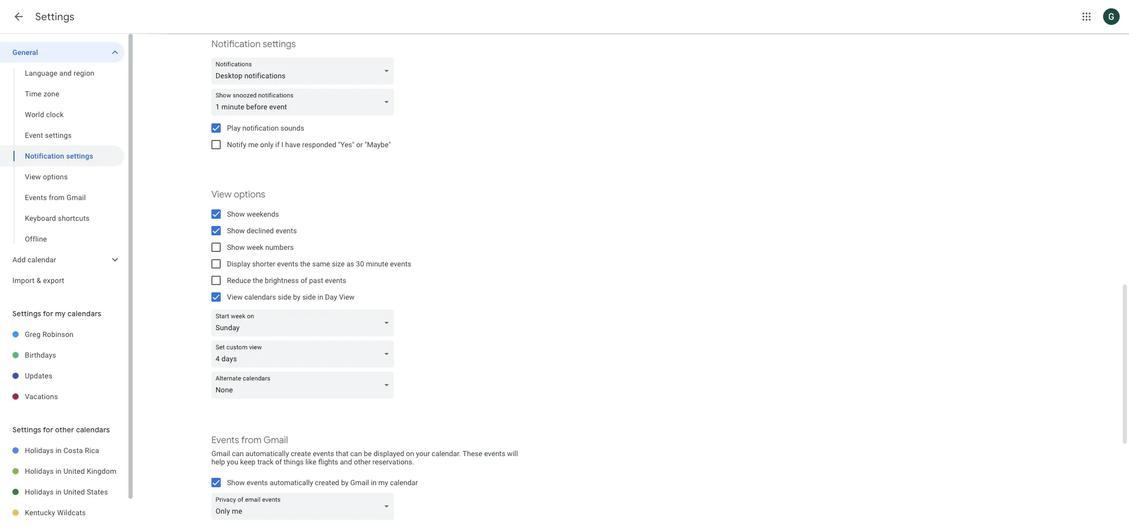Task type: describe. For each thing, give the bounding box(es) containing it.
1 vertical spatial calendar
[[390, 479, 418, 487]]

that
[[336, 450, 349, 458]]

displayed
[[374, 450, 404, 458]]

1 vertical spatial view options
[[212, 189, 265, 200]]

view inside group
[[25, 173, 41, 181]]

weekends
[[247, 210, 279, 218]]

tree containing general
[[0, 42, 124, 291]]

2 vertical spatial settings
[[66, 152, 93, 160]]

vacations tree item
[[0, 386, 124, 407]]

0 vertical spatial settings
[[263, 38, 296, 50]]

1 can from the left
[[232, 450, 244, 458]]

0 vertical spatial the
[[300, 260, 311, 268]]

day
[[325, 293, 337, 301]]

declined
[[247, 227, 274, 235]]

holidays in united states link
[[25, 482, 124, 502]]

on
[[406, 450, 414, 458]]

settings for my calendars tree
[[0, 324, 124, 407]]

like
[[306, 458, 317, 466]]

import & export
[[12, 276, 64, 285]]

notification
[[243, 124, 279, 132]]

display
[[227, 260, 251, 268]]

holidays in costa rica link
[[25, 440, 124, 461]]

view right day
[[339, 293, 355, 301]]

automatically inside events from gmail gmail can automatically create events that can be displayed on your calendar. these events will help you keep track of things like flights and other reservations.
[[246, 450, 289, 458]]

holidays for holidays in united states
[[25, 488, 54, 496]]

gmail left keep
[[212, 450, 230, 458]]

brightness
[[265, 276, 299, 285]]

clock
[[46, 110, 64, 119]]

show for show weekends
[[227, 210, 245, 218]]

greg robinson
[[25, 330, 74, 339]]

costa
[[63, 446, 83, 455]]

show declined events
[[227, 227, 297, 235]]

events up the numbers
[[276, 227, 297, 235]]

past
[[309, 276, 323, 285]]

your
[[416, 450, 430, 458]]

"maybe"
[[365, 141, 391, 149]]

go back image
[[12, 10, 25, 23]]

settings for settings for other calendars
[[12, 425, 41, 435]]

language
[[25, 69, 58, 77]]

calendars for settings for other calendars
[[76, 425, 110, 435]]

1 vertical spatial notification settings
[[25, 152, 93, 160]]

created
[[315, 479, 339, 487]]

have
[[285, 141, 301, 149]]

events right minute
[[390, 260, 412, 268]]

flights
[[318, 458, 338, 466]]

sounds
[[281, 124, 304, 132]]

wildcats
[[57, 509, 86, 517]]

1 vertical spatial notification
[[25, 152, 64, 160]]

only
[[260, 141, 274, 149]]

add calendar
[[12, 256, 56, 264]]

or
[[357, 141, 363, 149]]

events from gmail gmail can automatically create events that can be displayed on your calendar. these events will help you keep track of things like flights and other reservations.
[[212, 435, 518, 466]]

holidays for holidays in costa rica
[[25, 446, 54, 455]]

vacations link
[[25, 386, 124, 407]]

add
[[12, 256, 26, 264]]

calendars for settings for my calendars
[[68, 309, 101, 318]]

reduce
[[227, 276, 251, 285]]

things
[[284, 458, 304, 466]]

shortcuts
[[58, 214, 90, 222]]

region
[[74, 69, 95, 77]]

size
[[332, 260, 345, 268]]

events left 'that'
[[313, 450, 334, 458]]

1 vertical spatial settings
[[45, 131, 72, 139]]

holidays in costa rica tree item
[[0, 440, 124, 461]]

settings for other calendars
[[12, 425, 110, 435]]

time zone
[[25, 90, 59, 98]]

offline
[[25, 235, 47, 243]]

updates tree item
[[0, 366, 124, 386]]

these
[[463, 450, 483, 458]]

kentucky
[[25, 509, 55, 517]]

holidays in united kingdom link
[[25, 461, 124, 482]]

show weekends
[[227, 210, 279, 218]]

events down size
[[325, 276, 346, 285]]

kentucky wildcats link
[[25, 502, 124, 523]]

other inside events from gmail gmail can automatically create events that can be displayed on your calendar. these events will help you keep track of things like flights and other reservations.
[[354, 458, 371, 466]]

world clock
[[25, 110, 64, 119]]

"yes"
[[338, 141, 355, 149]]

for for my
[[43, 309, 53, 318]]

help
[[212, 458, 225, 466]]

kentucky wildcats
[[25, 509, 86, 517]]

keyboard shortcuts
[[25, 214, 90, 222]]

event settings
[[25, 131, 72, 139]]

greg
[[25, 330, 41, 339]]

updates link
[[25, 366, 124, 386]]

holidays in costa rica
[[25, 446, 99, 455]]

holidays for holidays in united kingdom
[[25, 467, 54, 475]]

group containing language and region
[[0, 63, 124, 249]]

in for states
[[56, 488, 62, 496]]

events down the track
[[247, 479, 268, 487]]

view calendars side by side in day view
[[227, 293, 355, 301]]

general
[[12, 48, 38, 57]]

1 horizontal spatial options
[[234, 189, 265, 200]]

play
[[227, 124, 241, 132]]

view options inside group
[[25, 173, 68, 181]]

birthdays link
[[25, 345, 124, 366]]

2 can from the left
[[351, 450, 362, 458]]

settings for my calendars
[[12, 309, 101, 318]]

holidays in united states
[[25, 488, 108, 496]]

show for show events automatically created by gmail in my calendar
[[227, 479, 245, 487]]

display shorter events the same size as 30 minute events
[[227, 260, 412, 268]]



Task type: locate. For each thing, give the bounding box(es) containing it.
vacations
[[25, 393, 58, 401]]

import
[[12, 276, 35, 285]]

united for kingdom
[[63, 467, 85, 475]]

and inside group
[[59, 69, 72, 77]]

1 vertical spatial and
[[340, 458, 352, 466]]

1 side from the left
[[278, 293, 291, 301]]

events for events from gmail
[[25, 193, 47, 202]]

united for states
[[63, 488, 85, 496]]

1 vertical spatial of
[[275, 458, 282, 466]]

options up events from gmail
[[43, 173, 68, 181]]

by right created
[[341, 479, 349, 487]]

from for events from gmail
[[49, 193, 65, 202]]

holidays in united states tree item
[[0, 482, 124, 502]]

be
[[364, 450, 372, 458]]

settings
[[263, 38, 296, 50], [45, 131, 72, 139], [66, 152, 93, 160]]

calendars up rica
[[76, 425, 110, 435]]

1 horizontal spatial of
[[301, 276, 308, 285]]

in down reservations.
[[371, 479, 377, 487]]

the down shorter
[[253, 276, 263, 285]]

side down past
[[302, 293, 316, 301]]

2 vertical spatial settings
[[12, 425, 41, 435]]

in inside tree item
[[56, 446, 62, 455]]

calendar down reservations.
[[390, 479, 418, 487]]

kingdom
[[87, 467, 117, 475]]

0 horizontal spatial of
[[275, 458, 282, 466]]

show for show declined events
[[227, 227, 245, 235]]

1 horizontal spatial and
[[340, 458, 352, 466]]

can left be in the bottom of the page
[[351, 450, 362, 458]]

of inside events from gmail gmail can automatically create events that can be displayed on your calendar. these events will help you keep track of things like flights and other reservations.
[[275, 458, 282, 466]]

0 horizontal spatial my
[[55, 309, 66, 318]]

reservations.
[[373, 458, 414, 466]]

0 vertical spatial by
[[293, 293, 301, 301]]

1 vertical spatial from
[[241, 435, 262, 446]]

play notification sounds
[[227, 124, 304, 132]]

for for other
[[43, 425, 53, 435]]

0 vertical spatial automatically
[[246, 450, 289, 458]]

if
[[275, 141, 280, 149]]

1 vertical spatial settings
[[12, 309, 41, 318]]

from inside events from gmail gmail can automatically create events that can be displayed on your calendar. these events will help you keep track of things like flights and other reservations.
[[241, 435, 262, 446]]

1 vertical spatial calendars
[[68, 309, 101, 318]]

1 horizontal spatial can
[[351, 450, 362, 458]]

0 vertical spatial calendars
[[245, 293, 276, 301]]

0 vertical spatial events
[[25, 193, 47, 202]]

2 vertical spatial calendars
[[76, 425, 110, 435]]

settings right go back image
[[35, 10, 75, 23]]

for
[[43, 309, 53, 318], [43, 425, 53, 435]]

group
[[0, 63, 124, 249]]

0 horizontal spatial by
[[293, 293, 301, 301]]

in inside tree item
[[56, 488, 62, 496]]

0 horizontal spatial options
[[43, 173, 68, 181]]

of right the track
[[275, 458, 282, 466]]

same
[[312, 260, 330, 268]]

notification settings
[[212, 38, 296, 50], [25, 152, 93, 160]]

in up kentucky wildcats
[[56, 488, 62, 496]]

view down reduce
[[227, 293, 243, 301]]

1 united from the top
[[63, 467, 85, 475]]

keyboard
[[25, 214, 56, 222]]

2 show from the top
[[227, 227, 245, 235]]

1 show from the top
[[227, 210, 245, 218]]

0 vertical spatial for
[[43, 309, 53, 318]]

30
[[356, 260, 364, 268]]

i
[[282, 141, 284, 149]]

from inside group
[[49, 193, 65, 202]]

options inside group
[[43, 173, 68, 181]]

1 horizontal spatial calendar
[[390, 479, 418, 487]]

calendar up &
[[28, 256, 56, 264]]

show up 'display'
[[227, 243, 245, 251]]

tree
[[0, 42, 124, 291]]

reduce the brightness of past events
[[227, 276, 346, 285]]

event
[[25, 131, 43, 139]]

in left costa
[[56, 446, 62, 455]]

view up events from gmail
[[25, 173, 41, 181]]

show down you
[[227, 479, 245, 487]]

view
[[25, 173, 41, 181], [212, 189, 232, 200], [227, 293, 243, 301], [339, 293, 355, 301]]

2 holidays from the top
[[25, 467, 54, 475]]

0 vertical spatial view options
[[25, 173, 68, 181]]

calendars
[[245, 293, 276, 301], [68, 309, 101, 318], [76, 425, 110, 435]]

can right help
[[232, 450, 244, 458]]

None field
[[212, 58, 398, 85], [212, 89, 398, 116], [212, 310, 398, 337], [212, 341, 398, 368], [212, 372, 398, 399], [212, 493, 398, 520], [212, 58, 398, 85], [212, 89, 398, 116], [212, 310, 398, 337], [212, 341, 398, 368], [212, 372, 398, 399], [212, 493, 398, 520]]

numbers
[[265, 243, 294, 251]]

3 show from the top
[[227, 243, 245, 251]]

1 holidays from the top
[[25, 446, 54, 455]]

world
[[25, 110, 44, 119]]

1 horizontal spatial notification settings
[[212, 38, 296, 50]]

1 horizontal spatial by
[[341, 479, 349, 487]]

0 horizontal spatial events
[[25, 193, 47, 202]]

0 vertical spatial my
[[55, 309, 66, 318]]

settings heading
[[35, 10, 75, 23]]

1 horizontal spatial events
[[212, 435, 239, 446]]

notify me only if i have responded "yes" or "maybe"
[[227, 141, 391, 149]]

you
[[227, 458, 239, 466]]

2 for from the top
[[43, 425, 53, 435]]

events for events from gmail gmail can automatically create events that can be displayed on your calendar. these events will help you keep track of things like flights and other reservations.
[[212, 435, 239, 446]]

2 united from the top
[[63, 488, 85, 496]]

0 horizontal spatial the
[[253, 276, 263, 285]]

from up the keyboard shortcuts
[[49, 193, 65, 202]]

options
[[43, 173, 68, 181], [234, 189, 265, 200]]

view options up events from gmail
[[25, 173, 68, 181]]

1 horizontal spatial notification
[[212, 38, 261, 50]]

events from gmail
[[25, 193, 86, 202]]

show week numbers
[[227, 243, 294, 251]]

united
[[63, 467, 85, 475], [63, 488, 85, 496]]

side down reduce the brightness of past events
[[278, 293, 291, 301]]

holidays in united kingdom
[[25, 467, 117, 475]]

holidays down settings for other calendars
[[25, 446, 54, 455]]

general tree item
[[0, 42, 124, 63]]

1 horizontal spatial my
[[379, 479, 388, 487]]

0 horizontal spatial can
[[232, 450, 244, 458]]

calendar
[[28, 256, 56, 264], [390, 479, 418, 487]]

1 horizontal spatial other
[[354, 458, 371, 466]]

as
[[347, 260, 354, 268]]

0 horizontal spatial and
[[59, 69, 72, 77]]

0 vertical spatial united
[[63, 467, 85, 475]]

view options up "show weekends"
[[212, 189, 265, 200]]

show left weekends
[[227, 210, 245, 218]]

united inside "tree item"
[[63, 467, 85, 475]]

show
[[227, 210, 245, 218], [227, 227, 245, 235], [227, 243, 245, 251], [227, 479, 245, 487]]

create
[[291, 450, 311, 458]]

2 vertical spatial holidays
[[25, 488, 54, 496]]

week
[[247, 243, 264, 251]]

events left 'will'
[[485, 450, 506, 458]]

0 vertical spatial settings
[[35, 10, 75, 23]]

0 vertical spatial holidays
[[25, 446, 54, 455]]

0 vertical spatial notification settings
[[212, 38, 296, 50]]

language and region
[[25, 69, 95, 77]]

1 horizontal spatial from
[[241, 435, 262, 446]]

events up keyboard
[[25, 193, 47, 202]]

4 show from the top
[[227, 479, 245, 487]]

keep
[[240, 458, 256, 466]]

states
[[87, 488, 108, 496]]

1 vertical spatial options
[[234, 189, 265, 200]]

and left region
[[59, 69, 72, 77]]

holidays in united kingdom tree item
[[0, 461, 124, 482]]

view up "show weekends"
[[212, 189, 232, 200]]

0 horizontal spatial notification settings
[[25, 152, 93, 160]]

can
[[232, 450, 244, 458], [351, 450, 362, 458]]

my down reservations.
[[379, 479, 388, 487]]

0 vertical spatial notification
[[212, 38, 261, 50]]

from up keep
[[241, 435, 262, 446]]

0 horizontal spatial calendar
[[28, 256, 56, 264]]

1 vertical spatial united
[[63, 488, 85, 496]]

in for kingdom
[[56, 467, 62, 475]]

automatically left create
[[246, 450, 289, 458]]

holidays inside tree item
[[25, 446, 54, 455]]

1 vertical spatial holidays
[[25, 467, 54, 475]]

show for show week numbers
[[227, 243, 245, 251]]

in for rica
[[56, 446, 62, 455]]

0 vertical spatial options
[[43, 173, 68, 181]]

calendars up greg robinson tree item
[[68, 309, 101, 318]]

0 horizontal spatial view options
[[25, 173, 68, 181]]

holidays inside "tree item"
[[25, 467, 54, 475]]

gmail
[[67, 193, 86, 202], [264, 435, 288, 446], [212, 450, 230, 458], [351, 479, 369, 487]]

for up greg robinson
[[43, 309, 53, 318]]

kentucky wildcats tree item
[[0, 502, 124, 523]]

by
[[293, 293, 301, 301], [341, 479, 349, 487]]

settings up greg
[[12, 309, 41, 318]]

1 vertical spatial the
[[253, 276, 263, 285]]

events up reduce the brightness of past events
[[277, 260, 299, 268]]

0 vertical spatial of
[[301, 276, 308, 285]]

1 vertical spatial events
[[212, 435, 239, 446]]

settings for settings
[[35, 10, 75, 23]]

holidays up kentucky
[[25, 488, 54, 496]]

track
[[258, 458, 274, 466]]

0 vertical spatial calendar
[[28, 256, 56, 264]]

0 vertical spatial other
[[55, 425, 74, 435]]

0 horizontal spatial other
[[55, 425, 74, 435]]

1 horizontal spatial side
[[302, 293, 316, 301]]

responded
[[302, 141, 337, 149]]

in left day
[[318, 293, 324, 301]]

&
[[37, 276, 41, 285]]

holidays inside tree item
[[25, 488, 54, 496]]

other right 'that'
[[354, 458, 371, 466]]

and right flights
[[340, 458, 352, 466]]

robinson
[[42, 330, 74, 339]]

my up greg robinson tree item
[[55, 309, 66, 318]]

0 horizontal spatial from
[[49, 193, 65, 202]]

1 vertical spatial for
[[43, 425, 53, 435]]

show events automatically created by gmail in my calendar
[[227, 479, 418, 487]]

1 vertical spatial my
[[379, 479, 388, 487]]

gmail down be in the bottom of the page
[[351, 479, 369, 487]]

united up holidays in united states link
[[63, 467, 85, 475]]

and inside events from gmail gmail can automatically create events that can be displayed on your calendar. these events will help you keep track of things like flights and other reservations.
[[340, 458, 352, 466]]

of left past
[[301, 276, 308, 285]]

zone
[[43, 90, 59, 98]]

automatically down the things
[[270, 479, 313, 487]]

united inside tree item
[[63, 488, 85, 496]]

options up "show weekends"
[[234, 189, 265, 200]]

notify
[[227, 141, 247, 149]]

holidays
[[25, 446, 54, 455], [25, 467, 54, 475], [25, 488, 54, 496]]

settings down vacations
[[12, 425, 41, 435]]

my
[[55, 309, 66, 318], [379, 479, 388, 487]]

me
[[248, 141, 259, 149]]

other up holidays in costa rica tree item
[[55, 425, 74, 435]]

gmail up the track
[[264, 435, 288, 446]]

gmail up shortcuts
[[67, 193, 86, 202]]

events
[[25, 193, 47, 202], [212, 435, 239, 446]]

greg robinson tree item
[[0, 324, 124, 345]]

2 side from the left
[[302, 293, 316, 301]]

0 horizontal spatial notification
[[25, 152, 64, 160]]

time
[[25, 90, 42, 98]]

export
[[43, 276, 64, 285]]

holidays down the holidays in costa rica
[[25, 467, 54, 475]]

for up the holidays in costa rica
[[43, 425, 53, 435]]

updates
[[25, 372, 52, 380]]

the
[[300, 260, 311, 268], [253, 276, 263, 285]]

the left 'same'
[[300, 260, 311, 268]]

by down reduce the brightness of past events
[[293, 293, 301, 301]]

in inside "tree item"
[[56, 467, 62, 475]]

calendars down reduce
[[245, 293, 276, 301]]

birthdays tree item
[[0, 345, 124, 366]]

from for events from gmail gmail can automatically create events that can be displayed on your calendar. these events will help you keep track of things like flights and other reservations.
[[241, 435, 262, 446]]

settings for settings for my calendars
[[12, 309, 41, 318]]

rica
[[85, 446, 99, 455]]

calendar.
[[432, 450, 461, 458]]

in down the holidays in costa rica
[[56, 467, 62, 475]]

events inside events from gmail gmail can automatically create events that can be displayed on your calendar. these events will help you keep track of things like flights and other reservations.
[[212, 435, 239, 446]]

1 vertical spatial automatically
[[270, 479, 313, 487]]

1 vertical spatial by
[[341, 479, 349, 487]]

will
[[508, 450, 518, 458]]

0 horizontal spatial side
[[278, 293, 291, 301]]

1 horizontal spatial view options
[[212, 189, 265, 200]]

of
[[301, 276, 308, 285], [275, 458, 282, 466]]

show down "show weekends"
[[227, 227, 245, 235]]

1 vertical spatial other
[[354, 458, 371, 466]]

events up help
[[212, 435, 239, 446]]

1 horizontal spatial the
[[300, 260, 311, 268]]

settings
[[35, 10, 75, 23], [12, 309, 41, 318], [12, 425, 41, 435]]

1 for from the top
[[43, 309, 53, 318]]

settings for other calendars tree
[[0, 440, 124, 523]]

0 vertical spatial from
[[49, 193, 65, 202]]

united down the holidays in united kingdom link
[[63, 488, 85, 496]]

minute
[[366, 260, 389, 268]]

events
[[276, 227, 297, 235], [277, 260, 299, 268], [390, 260, 412, 268], [325, 276, 346, 285], [313, 450, 334, 458], [485, 450, 506, 458], [247, 479, 268, 487]]

3 holidays from the top
[[25, 488, 54, 496]]

view options
[[25, 173, 68, 181], [212, 189, 265, 200]]

0 vertical spatial and
[[59, 69, 72, 77]]



Task type: vqa. For each thing, say whether or not it's contained in the screenshot.
on
yes



